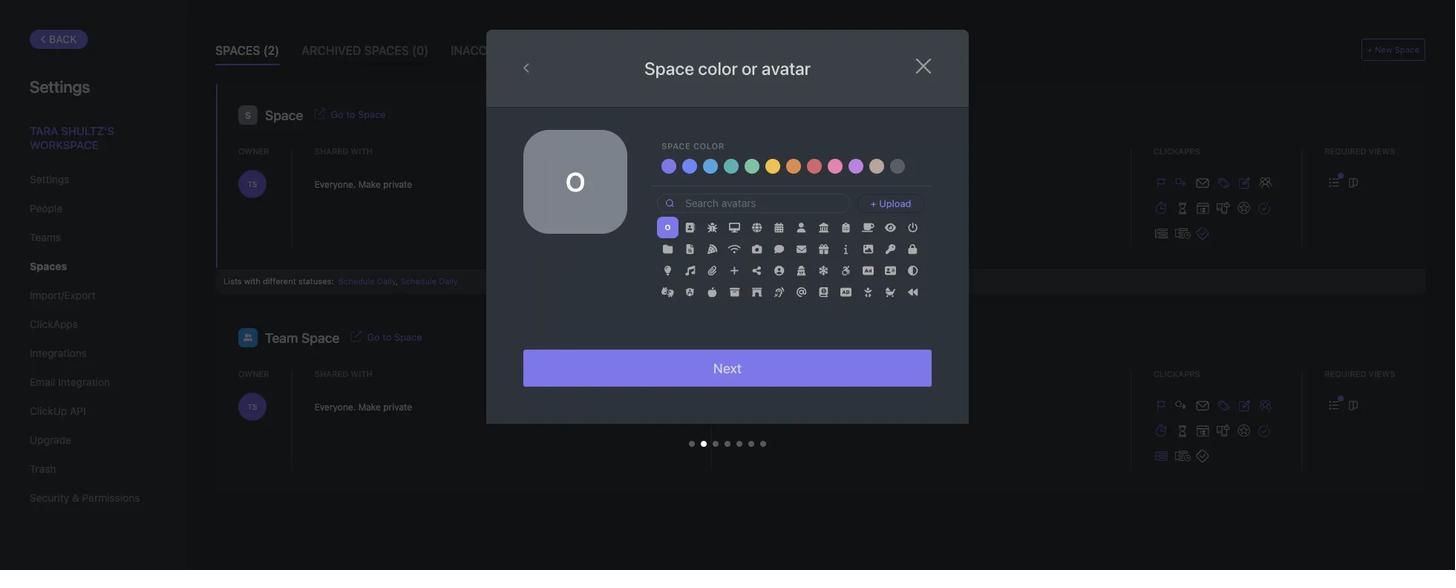 Task type: locate. For each thing, give the bounding box(es) containing it.
settings inside settings link
[[30, 173, 69, 186]]

bug image
[[707, 223, 717, 232]]

security & permissions link
[[30, 485, 155, 511]]

go to space down archived spaces (0) at the top left
[[331, 109, 386, 120]]

team
[[265, 330, 298, 346]]

1 vertical spatial everyone. make private
[[315, 402, 412, 412]]

1 vertical spatial color
[[693, 141, 724, 151]]

1 shared from the top
[[315, 146, 348, 156]]

archived spaces (0)
[[302, 43, 428, 58]]

2 everyone. make private from the top
[[315, 402, 412, 412]]

settings up people
[[30, 173, 69, 186]]

0 vertical spatial shared
[[315, 146, 348, 156]]

1 horizontal spatial schedule
[[400, 276, 437, 286]]

required views for team space
[[1324, 369, 1395, 379]]

2 schedule from the left
[[400, 276, 437, 286]]

0 vertical spatial settings
[[30, 76, 90, 96]]

statuses:
[[298, 276, 334, 286]]

to down archived spaces (0) at the top left
[[346, 109, 355, 120]]

lock image
[[908, 244, 917, 254]]

2 shared with from the top
[[315, 369, 373, 379]]

+ for + upload
[[870, 198, 876, 209]]

0 vertical spatial go
[[331, 109, 343, 120]]

go to space for space
[[331, 109, 386, 120]]

user image
[[797, 223, 806, 232]]

schedule left ,
[[339, 276, 375, 286]]

0 vertical spatial statuses
[[734, 146, 776, 156]]

1 statuses from the top
[[734, 146, 776, 156]]

2 daily from the left
[[439, 276, 458, 286]]

spaces link
[[30, 254, 155, 279]]

spaces (2)
[[215, 43, 279, 58]]

(2)
[[263, 43, 279, 58]]

to down lists with different statuses: schedule daily , schedule daily
[[383, 331, 392, 343]]

2 everyone. from the top
[[315, 402, 356, 412]]

views
[[1369, 146, 1395, 156], [1369, 369, 1395, 379]]

1 vertical spatial required
[[1324, 369, 1366, 379]]

address book image
[[685, 223, 695, 232]]

go down archived
[[331, 109, 343, 120]]

people link
[[30, 196, 155, 221]]

inaccessible
[[451, 43, 533, 58]]

private
[[383, 179, 412, 189], [383, 402, 412, 412]]

2 make from the top
[[358, 402, 381, 412]]

with for team space
[[351, 369, 373, 379]]

2 required from the top
[[1324, 369, 1366, 379]]

1 shared with from the top
[[315, 146, 373, 156]]

trash link
[[30, 457, 155, 482]]

ear listen image
[[774, 287, 784, 297]]

api
[[70, 405, 86, 417]]

+ upload
[[870, 198, 911, 209]]

do
[[747, 180, 758, 187]]

+ inside space color or avatar dialog
[[870, 198, 876, 209]]

to
[[346, 109, 355, 120], [736, 180, 746, 187], [383, 331, 392, 343]]

1 required from the top
[[1324, 146, 1366, 156]]

team space
[[265, 330, 340, 346]]

with
[[351, 146, 373, 156], [244, 276, 260, 286], [351, 369, 373, 379]]

spaces
[[215, 43, 260, 58], [364, 43, 409, 58], [536, 43, 581, 58], [30, 260, 67, 272]]

1 vertical spatial everyone.
[[315, 402, 356, 412]]

hands asl interpreting image
[[662, 287, 674, 297]]

1 everyone. from the top
[[315, 179, 356, 189]]

(0)
[[412, 43, 428, 58]]

2 vertical spatial clickapps
[[1154, 369, 1200, 379]]

1 vertical spatial private
[[383, 402, 412, 412]]

settings
[[30, 76, 90, 96], [30, 173, 69, 186]]

1 vertical spatial +
[[870, 198, 876, 209]]

go to space down ,
[[367, 331, 422, 343]]

2 owner from the top
[[238, 369, 269, 379]]

1 schedule from the left
[[339, 276, 375, 286]]

+
[[1367, 45, 1373, 55], [870, 198, 876, 209]]

1 horizontal spatial go
[[367, 331, 380, 343]]

2 vertical spatial to
[[383, 331, 392, 343]]

color
[[698, 58, 738, 79], [693, 141, 724, 151]]

spaces down teams
[[30, 260, 67, 272]]

1 horizontal spatial +
[[1367, 45, 1373, 55]]

color for space color
[[693, 141, 724, 151]]

image image
[[863, 244, 873, 254]]

2 views from the top
[[1369, 369, 1395, 379]]

apple whole image
[[708, 287, 717, 297]]

info image
[[844, 244, 848, 254]]

go to space link
[[331, 107, 386, 120], [367, 330, 422, 343]]

statuses
[[734, 146, 776, 156], [734, 369, 776, 379]]

0 vertical spatial required views
[[1324, 146, 1395, 156]]

shared with
[[315, 146, 373, 156], [315, 369, 373, 379]]

0 vertical spatial to
[[346, 109, 355, 120]]

to for space
[[346, 109, 355, 120]]

1 vertical spatial to
[[736, 180, 746, 187]]

1 vertical spatial required views
[[1324, 369, 1395, 379]]

settings element
[[0, 0, 186, 570]]

spaces left (2)
[[215, 43, 260, 58]]

audio description image
[[840, 287, 851, 297]]

user group image
[[243, 334, 253, 341]]

baby image
[[864, 287, 873, 297]]

1 private from the top
[[383, 179, 412, 189]]

1 vertical spatial go
[[367, 331, 380, 343]]

color for space color or avatar
[[698, 58, 738, 79]]

0 vertical spatial go to space link
[[331, 107, 386, 120]]

2 required views from the top
[[1324, 369, 1395, 379]]

envelope image
[[796, 244, 806, 254]]

shared for space
[[315, 146, 348, 156]]

everyone. for space
[[315, 179, 356, 189]]

teams link
[[30, 225, 155, 250]]

0 vertical spatial views
[[1369, 146, 1395, 156]]

everyone. make private
[[315, 179, 412, 189], [315, 402, 412, 412]]

avatar
[[762, 58, 811, 79]]

import/export
[[30, 289, 96, 301]]

0 vertical spatial required
[[1324, 146, 1366, 156]]

schedule
[[339, 276, 375, 286], [400, 276, 437, 286]]

1 horizontal spatial to
[[383, 331, 392, 343]]

0 vertical spatial owner
[[238, 146, 269, 156]]

statuses for team space
[[734, 369, 776, 379]]

integration
[[58, 376, 110, 388]]

go
[[331, 109, 343, 120], [367, 331, 380, 343]]

1 vertical spatial clickapps
[[30, 318, 78, 330]]

different
[[263, 276, 296, 286]]

shared
[[315, 146, 348, 156], [315, 369, 348, 379]]

1 vertical spatial statuses
[[734, 369, 776, 379]]

daily
[[377, 276, 396, 286], [439, 276, 458, 286]]

0 vertical spatial go to space
[[331, 109, 386, 120]]

owner
[[238, 146, 269, 156], [238, 369, 269, 379]]

clickapps
[[1154, 146, 1200, 156], [30, 318, 78, 330], [1154, 369, 1200, 379]]

archived
[[302, 43, 361, 58]]

2 statuses from the top
[[734, 369, 776, 379]]

shultz's
[[61, 124, 114, 137]]

0 vertical spatial +
[[1367, 45, 1373, 55]]

1 vertical spatial settings
[[30, 173, 69, 186]]

0 horizontal spatial +
[[870, 198, 876, 209]]

1 vertical spatial make
[[358, 402, 381, 412]]

spaces inside settings element
[[30, 260, 67, 272]]

1 vertical spatial go to space
[[367, 331, 422, 343]]

0 horizontal spatial to
[[346, 109, 355, 120]]

music image
[[685, 266, 695, 276]]

clickapps for space
[[1154, 146, 1200, 156]]

go for team space
[[367, 331, 380, 343]]

+ left upload
[[870, 198, 876, 209]]

desktop image
[[729, 223, 740, 232]]

1 required views from the top
[[1324, 146, 1395, 156]]

daily right ,
[[439, 276, 458, 286]]

go to space link for team space
[[367, 330, 422, 343]]

2 settings from the top
[[30, 173, 69, 186]]

share nodes image
[[753, 266, 761, 276]]

go to space link for space
[[331, 107, 386, 120]]

1 horizontal spatial daily
[[439, 276, 458, 286]]

1 vertical spatial shared with
[[315, 369, 373, 379]]

to left do
[[736, 180, 746, 187]]

0 vertical spatial make
[[358, 179, 381, 189]]

go to space link down archived spaces (0) at the top left
[[331, 107, 386, 120]]

0 vertical spatial color
[[698, 58, 738, 79]]

0 vertical spatial everyone. make private
[[315, 179, 412, 189]]

shared with for space
[[315, 146, 373, 156]]

clickup
[[30, 405, 67, 417]]

upgrade
[[30, 434, 71, 446]]

daily right statuses:
[[377, 276, 396, 286]]

circle half stroke image
[[908, 266, 918, 276]]

make
[[358, 179, 381, 189], [358, 402, 381, 412]]

2 shared from the top
[[315, 369, 348, 379]]

clickapps link
[[30, 312, 155, 337]]

go to space link down ,
[[367, 330, 422, 343]]

0 horizontal spatial schedule
[[339, 276, 375, 286]]

0 vertical spatial with
[[351, 146, 373, 156]]

back link
[[30, 30, 88, 49]]

lists with different statuses: schedule daily , schedule daily
[[223, 276, 458, 286]]

space
[[1395, 45, 1419, 55], [644, 58, 694, 79], [265, 107, 303, 123], [358, 109, 386, 120], [661, 141, 691, 151], [301, 330, 340, 346], [394, 331, 422, 343]]

1 make from the top
[[358, 179, 381, 189]]

0 horizontal spatial go
[[331, 109, 343, 120]]

rectangle ad image
[[863, 266, 874, 276]]

box archive image
[[730, 287, 740, 297]]

go to space
[[331, 109, 386, 120], [367, 331, 422, 343]]

go down lists with different statuses: schedule daily , schedule daily
[[367, 331, 380, 343]]

everyone.
[[315, 179, 356, 189], [315, 402, 356, 412]]

required views
[[1324, 146, 1395, 156], [1324, 369, 1395, 379]]

1 vertical spatial owner
[[238, 369, 269, 379]]

0 vertical spatial private
[[383, 179, 412, 189]]

0 vertical spatial clickapps
[[1154, 146, 1200, 156]]

snowflake image
[[819, 266, 828, 276]]

0 vertical spatial shared with
[[315, 146, 373, 156]]

2 private from the top
[[383, 402, 412, 412]]

settings down back link
[[30, 76, 90, 96]]

1 vertical spatial with
[[244, 276, 260, 286]]

1 vertical spatial shared
[[315, 369, 348, 379]]

address card image
[[885, 266, 896, 276]]

1 everyone. make private from the top
[[315, 179, 412, 189]]

1 vertical spatial go to space link
[[367, 330, 422, 343]]

0 vertical spatial everyone.
[[315, 179, 356, 189]]

required
[[1324, 146, 1366, 156], [1324, 369, 1366, 379]]

spaces right inaccessible
[[536, 43, 581, 58]]

0 horizontal spatial daily
[[377, 276, 396, 286]]

required for space
[[1324, 146, 1366, 156]]

schedule right ,
[[400, 276, 437, 286]]

eye image
[[885, 223, 896, 232]]

1 views from the top
[[1369, 146, 1395, 156]]

clickapps inside settings element
[[30, 318, 78, 330]]

1 vertical spatial views
[[1369, 369, 1395, 379]]

2 vertical spatial with
[[351, 369, 373, 379]]

+ left new
[[1367, 45, 1373, 55]]

,
[[396, 276, 398, 286]]

1 owner from the top
[[238, 146, 269, 156]]

space color
[[661, 141, 724, 151]]



Task type: describe. For each thing, give the bounding box(es) containing it.
permissions
[[82, 492, 140, 504]]

statuses for space
[[734, 146, 776, 156]]

key image
[[886, 244, 895, 254]]

lists
[[223, 276, 242, 286]]

landmark image
[[819, 223, 829, 232]]

avatar options list
[[657, 217, 924, 411]]

+ for + new space
[[1367, 45, 1373, 55]]

back
[[49, 33, 77, 45]]

file lines image
[[686, 244, 694, 254]]

required for team space
[[1324, 369, 1366, 379]]

people
[[30, 202, 62, 215]]

power off image
[[908, 223, 918, 232]]

to do complete
[[736, 180, 802, 187]]

everyone. make private for team space
[[315, 402, 412, 412]]

archway image
[[752, 287, 762, 297]]

2 horizontal spatial to
[[736, 180, 746, 187]]

wifi image
[[728, 244, 741, 254]]

baby carriage image
[[886, 287, 895, 297]]

make for space
[[358, 179, 381, 189]]

import/export link
[[30, 283, 155, 308]]

or
[[742, 58, 758, 79]]

angular image
[[686, 287, 694, 297]]

private for space
[[383, 179, 412, 189]]

email integration link
[[30, 370, 155, 395]]

integrations link
[[30, 341, 155, 366]]

tara shultz's workspace
[[30, 124, 114, 151]]

space color or avatar dialog
[[486, 30, 969, 461]]

teams
[[30, 231, 61, 243]]

workspace
[[30, 138, 98, 151]]

&
[[72, 492, 79, 504]]

o
[[665, 223, 671, 232]]

accessible icon image
[[842, 266, 850, 276]]

upload
[[879, 198, 911, 209]]

1 daily from the left
[[377, 276, 396, 286]]

trash
[[30, 463, 56, 475]]

at image
[[796, 287, 806, 297]]

with for space
[[351, 146, 373, 156]]

everyone. for team space
[[315, 402, 356, 412]]

required views for space
[[1324, 146, 1395, 156]]

make for team space
[[358, 402, 381, 412]]

tara
[[30, 124, 58, 137]]

email
[[30, 376, 55, 388]]

clickup api link
[[30, 399, 155, 424]]

complete
[[764, 180, 802, 187]]

paperclip image
[[708, 266, 717, 276]]

views for team space
[[1369, 369, 1395, 379]]

1 settings from the top
[[30, 76, 90, 96]]

upgrade link
[[30, 428, 155, 453]]

go for space
[[331, 109, 343, 120]]

backward image
[[908, 287, 918, 297]]

user secret image
[[797, 266, 806, 276]]

settings link
[[30, 167, 155, 192]]

clipboard list image
[[842, 223, 850, 232]]

owner for team space
[[238, 369, 269, 379]]

lightbulb image
[[664, 266, 671, 276]]

folder image
[[663, 244, 673, 254]]

shared for team space
[[315, 369, 348, 379]]

clickup api
[[30, 405, 86, 417]]

plus image
[[730, 266, 739, 276]]

pizza slice image
[[707, 244, 717, 254]]

to for team space
[[383, 331, 392, 343]]

calendar days image
[[775, 223, 783, 232]]

clickapps for team space
[[1154, 369, 1200, 379]]

email integration
[[30, 376, 110, 388]]

globe image
[[752, 223, 762, 232]]

shared with for team space
[[315, 369, 373, 379]]

views for space
[[1369, 146, 1395, 156]]

gift image
[[819, 244, 829, 254]]

book atlas image
[[819, 287, 828, 297]]

next button
[[523, 350, 932, 387]]

go to space for team space
[[367, 331, 422, 343]]

camera image
[[752, 244, 762, 254]]

o list item
[[657, 217, 679, 238]]

new
[[1375, 45, 1392, 55]]

color options list
[[658, 156, 923, 177]]

comment image
[[774, 244, 784, 254]]

spaces left (0)
[[364, 43, 409, 58]]

circle user image
[[774, 266, 784, 276]]

mug saucer image
[[862, 223, 874, 232]]

Search avatars text field
[[685, 194, 845, 212]]

private for team space
[[383, 402, 412, 412]]

integrations
[[30, 347, 87, 359]]

security
[[30, 492, 69, 504]]

inaccessible spaces
[[451, 43, 584, 58]]

next
[[713, 360, 742, 376]]

+ new space
[[1367, 45, 1419, 55]]

owner for space
[[238, 146, 269, 156]]

o button
[[657, 217, 679, 238]]

security & permissions
[[30, 492, 140, 504]]

space color or avatar
[[644, 58, 811, 79]]

everyone. make private for space
[[315, 179, 412, 189]]



Task type: vqa. For each thing, say whether or not it's contained in the screenshot.
the results
no



